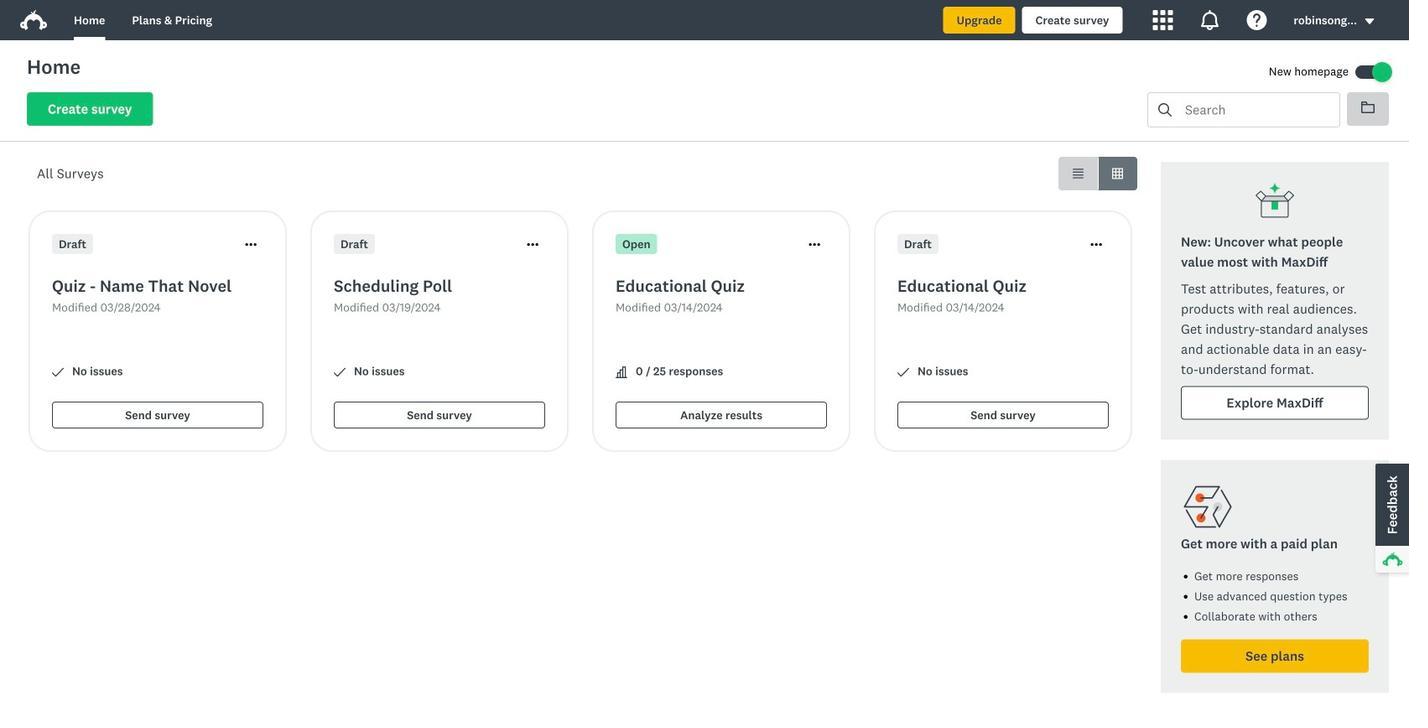 Task type: locate. For each thing, give the bounding box(es) containing it.
products icon image
[[1153, 10, 1173, 30], [1153, 10, 1173, 30]]

dropdown arrow icon image
[[1364, 16, 1376, 27], [1366, 18, 1375, 24]]

folders image
[[1362, 101, 1375, 114], [1362, 102, 1375, 113]]

group
[[1059, 157, 1138, 190]]

0 horizontal spatial no issues image
[[334, 367, 346, 378]]

1 folders image from the top
[[1362, 101, 1375, 114]]

2 no issues image from the left
[[898, 367, 910, 378]]

2 folders image from the top
[[1362, 102, 1375, 113]]

no issues image
[[334, 367, 346, 378], [898, 367, 910, 378]]

1 horizontal spatial no issues image
[[898, 367, 910, 378]]

response based pricing icon image
[[1181, 480, 1235, 534]]

response count image
[[616, 367, 628, 378], [616, 367, 628, 378]]

notification center icon image
[[1200, 10, 1220, 30]]

1 brand logo image from the top
[[20, 7, 47, 34]]

brand logo image
[[20, 7, 47, 34], [20, 10, 47, 30]]



Task type: describe. For each thing, give the bounding box(es) containing it.
search image
[[1159, 103, 1172, 117]]

no issues image
[[52, 367, 64, 378]]

search image
[[1159, 103, 1172, 117]]

1 no issues image from the left
[[334, 367, 346, 378]]

2 brand logo image from the top
[[20, 10, 47, 30]]

max diff icon image
[[1255, 182, 1296, 222]]

help icon image
[[1247, 10, 1267, 30]]

Search text field
[[1172, 93, 1340, 127]]



Task type: vqa. For each thing, say whether or not it's contained in the screenshot.
1st No issues image from the right
yes



